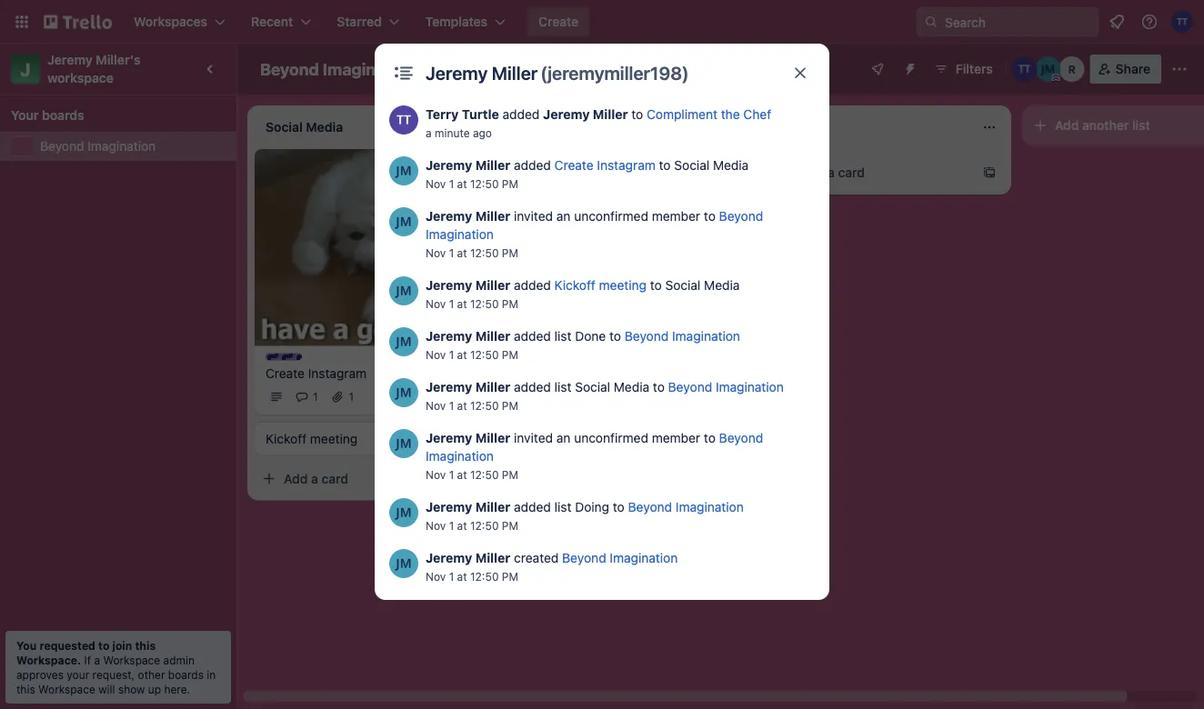 Task type: describe. For each thing, give the bounding box(es) containing it.
will
[[98, 683, 115, 696]]

miller inside jeremy miller added kickoff meeting to social media nov 1 at 12:50 pm
[[475, 278, 511, 293]]

0 vertical spatial card
[[838, 165, 865, 180]]

jeremy inside jeremy miller added list social media to beyond imagination nov 1 at 12:50 pm
[[426, 380, 472, 395]]

0 horizontal spatial the
[[598, 209, 617, 224]]

to inside jeremy miller added list social media to beyond imagination nov 1 at 12:50 pm
[[653, 380, 665, 395]]

create instagram
[[266, 366, 367, 381]]

add for add a card button related to create from template… "image" to the left
[[284, 471, 308, 486]]

jeremy miller's workspace
[[47, 52, 144, 86]]

add a card for the middle create from template… "image"
[[542, 274, 607, 289]]

2 jeremy miller invited an unconfirmed member to from the top
[[426, 431, 719, 446]]

to inside you requested to join this workspace.
[[98, 639, 109, 652]]

6 12:50 from the top
[[470, 468, 499, 481]]

add another list button
[[1022, 106, 1204, 146]]

jeremy inside jeremy miller added list doing to beyond imagination nov 1 at 12:50 pm
[[426, 500, 472, 515]]

miller inside jeremy miller added list done to beyond imagination nov 1 at 12:50 pm
[[475, 329, 511, 344]]

1 vertical spatial instagram
[[308, 366, 367, 381]]

requested
[[39, 639, 95, 652]]

your boards
[[11, 108, 84, 123]]

kickoff inside jeremy miller added kickoff meeting to social media nov 1 at 12:50 pm
[[555, 278, 596, 293]]

miller inside terry turtle added jeremy miller to compliment the chef a minute ago
[[593, 107, 628, 122]]

miller inside jeremy miller added create instagram to social media nov 1 at 12:50 pm
[[475, 158, 511, 173]]

miller inside jeremy miller added list doing to beyond imagination nov 1 at 12:50 pm
[[475, 500, 511, 515]]

at inside jeremy miller added list doing to beyond imagination nov 1 at 12:50 pm
[[457, 519, 467, 532]]

thoughts thinking
[[524, 157, 592, 184]]

1 invited from the top
[[514, 209, 553, 224]]

add another list
[[1055, 118, 1150, 133]]

6 at from the top
[[457, 468, 467, 481]]

back to home image
[[44, 7, 112, 36]]

rubyanndersson (rubyanndersson) image
[[1059, 56, 1085, 82]]

2 an from the top
[[557, 431, 571, 446]]

pm inside jeremy miller added kickoff meeting to social media nov 1 at 12:50 pm
[[502, 297, 518, 310]]

2 12:50 from the top
[[470, 246, 499, 259]]

nov inside jeremy miller added create instagram to social media nov 1 at 12:50 pm
[[426, 177, 446, 190]]

Board name text field
[[251, 55, 424, 84]]

automation image
[[896, 55, 921, 80]]

media for instagram
[[713, 158, 749, 173]]

jeremy miller added list social media to beyond imagination nov 1 at 12:50 pm
[[426, 380, 784, 412]]

1 vertical spatial create from template… image
[[724, 275, 739, 289]]

turtle
[[462, 107, 499, 122]]

beyond inside jeremy miller added list done to beyond imagination nov 1 at 12:50 pm
[[625, 329, 669, 344]]

show menu image
[[1171, 60, 1189, 78]]

r
[[1068, 63, 1076, 75]]

12:50 inside jeremy miller added list social media to beyond imagination nov 1 at 12:50 pm
[[470, 399, 499, 412]]

primary element
[[0, 0, 1204, 44]]

pm inside the 'jeremy miller created beyond imagination nov 1 at 12:50 pm'
[[502, 570, 518, 583]]

add for add another list button
[[1055, 118, 1079, 133]]

terry turtle added jeremy miller to compliment the chef a minute ago
[[426, 107, 771, 139]]

chef inside terry turtle added jeremy miller to compliment the chef a minute ago
[[743, 107, 771, 122]]

2 invited from the top
[[514, 431, 553, 446]]

star or unstar board image
[[435, 62, 450, 76]]

at inside jeremy miller added kickoff meeting to social media nov 1 at 12:50 pm
[[457, 297, 467, 310]]

2 nov 1 at 12:50 pm from the top
[[426, 468, 518, 481]]

minute
[[435, 126, 470, 139]]

added for miller
[[503, 107, 540, 122]]

approves
[[16, 669, 64, 681]]

jeremy miller (jeremymiller198) image for instagram
[[389, 156, 418, 186]]

at inside the 'jeremy miller created beyond imagination nov 1 at 12:50 pm'
[[457, 570, 467, 583]]

power ups image
[[870, 62, 885, 76]]

0 vertical spatial workspace
[[103, 654, 160, 667]]

1 vertical spatial kickoff
[[266, 431, 307, 446]]

0 horizontal spatial chef
[[621, 209, 649, 224]]

6 pm from the top
[[502, 468, 518, 481]]

create for create instagram
[[266, 366, 305, 381]]

2 at from the top
[[457, 246, 467, 259]]

12:50 inside jeremy miller added list done to beyond imagination nov 1 at 12:50 pm
[[470, 348, 499, 361]]

jeremy inside jeremy miller's workspace
[[47, 52, 93, 67]]

0 vertical spatial add a card
[[800, 165, 865, 180]]

jeremy miller added list done to beyond imagination nov 1 at 12:50 pm
[[426, 329, 740, 361]]

jeremy miller added list doing to beyond imagination nov 1 at 12:50 pm
[[426, 500, 744, 532]]

board
[[524, 61, 560, 76]]

to inside jeremy miller added kickoff meeting to social media nov 1 at 12:50 pm
[[650, 278, 662, 293]]

2 pm from the top
[[502, 246, 518, 259]]

2 horizontal spatial terry turtle (terryturtle) image
[[1172, 11, 1193, 33]]

to inside jeremy miller added list doing to beyond imagination nov 1 at 12:50 pm
[[613, 500, 625, 515]]

jeremy miller (jeremymiller198)
[[426, 62, 689, 83]]

1 inside checkbox
[[569, 234, 574, 246]]

imagination inside jeremy miller added list social media to beyond imagination nov 1 at 12:50 pm
[[716, 380, 784, 395]]

1 member from the top
[[652, 209, 700, 224]]

pm inside jeremy miller added list social media to beyond imagination nov 1 at 12:50 pm
[[502, 399, 518, 412]]

created
[[514, 551, 559, 566]]

0 horizontal spatial create instagram link
[[266, 364, 477, 382]]

imagination inside text field
[[323, 59, 415, 79]]

open information menu image
[[1141, 13, 1159, 31]]

1 nov 1 at 12:50 pm from the top
[[426, 246, 518, 259]]

jeremy inside the 'jeremy miller created beyond imagination nov 1 at 12:50 pm'
[[426, 551, 472, 566]]

in
[[207, 669, 216, 681]]

list for added list social media to
[[555, 380, 572, 395]]

added for instagram
[[514, 158, 551, 173]]

nov inside jeremy miller added kickoff meeting to social media nov 1 at 12:50 pm
[[426, 297, 446, 310]]

up
[[148, 683, 161, 696]]

doing
[[575, 500, 609, 515]]

card for the middle create from template… "image"
[[580, 274, 607, 289]]

list for added list done to
[[555, 329, 572, 344]]

if
[[84, 654, 91, 667]]

social for meeting
[[665, 278, 701, 293]]

social for instagram
[[674, 158, 710, 173]]

pm inside jeremy miller added list doing to beyond imagination nov 1 at 12:50 pm
[[502, 519, 518, 532]]

12:50 inside jeremy miller added create instagram to social media nov 1 at 12:50 pm
[[470, 177, 499, 190]]

the inside terry turtle added jeremy miller to compliment the chef a minute ago
[[721, 107, 740, 122]]

1 inside the 'jeremy miller created beyond imagination nov 1 at 12:50 pm'
[[449, 570, 454, 583]]

r button
[[1059, 56, 1085, 82]]

request,
[[92, 669, 135, 681]]

1 horizontal spatial terry turtle (terryturtle) image
[[1012, 56, 1038, 82]]

another
[[1083, 118, 1129, 133]]

dec
[[546, 234, 566, 246]]

a inside terry turtle added jeremy miller to compliment the chef a minute ago
[[426, 126, 432, 139]]

compliment inside terry turtle added jeremy miller to compliment the chef a minute ago
[[647, 107, 718, 122]]

6 nov from the top
[[426, 468, 446, 481]]

nov inside jeremy miller added list done to beyond imagination nov 1 at 12:50 pm
[[426, 348, 446, 361]]

jeremy inside jeremy miller added create instagram to social media nov 1 at 12:50 pm
[[426, 158, 472, 173]]

search image
[[924, 15, 939, 29]]

create inside jeremy miller added create instagram to social media nov 1 at 12:50 pm
[[555, 158, 594, 173]]

added for social
[[514, 380, 551, 395]]

1 unconfirmed from the top
[[574, 209, 648, 224]]

join
[[112, 639, 132, 652]]

dec 1
[[546, 234, 574, 246]]

jeremy miller (jeremymiller198) image for social
[[389, 378, 418, 407]]

jeremy miller created beyond imagination nov 1 at 12:50 pm
[[426, 551, 678, 583]]

(jeremymiller198)
[[541, 62, 689, 83]]

done
[[575, 329, 606, 344]]

ago
[[473, 126, 492, 139]]

card for create from template… "image" to the left
[[322, 471, 348, 486]]

list for added list doing to
[[555, 500, 572, 515]]

0 horizontal spatial kickoff meeting link
[[266, 430, 477, 448]]

1 vertical spatial terry turtle (terryturtle) image
[[666, 229, 688, 251]]

2 nov from the top
[[426, 246, 446, 259]]

this inside you requested to join this workspace.
[[135, 639, 156, 652]]



Task type: locate. For each thing, give the bounding box(es) containing it.
0 horizontal spatial workspace
[[38, 683, 95, 696]]

an down jeremy miller added list social media to beyond imagination nov 1 at 12:50 pm
[[557, 431, 571, 446]]

create instagram link down terry turtle added jeremy miller to compliment the chef a minute ago on the top of the page
[[555, 158, 656, 173]]

jeremy miller invited an unconfirmed member to
[[426, 209, 719, 224], [426, 431, 719, 446]]

2 member from the top
[[652, 431, 700, 446]]

1 vertical spatial the
[[598, 209, 617, 224]]

1 vertical spatial workspace
[[38, 683, 95, 696]]

beyond inside jeremy miller added list doing to beyond imagination nov 1 at 12:50 pm
[[628, 500, 672, 515]]

share
[[1116, 61, 1151, 76]]

this right join
[[135, 639, 156, 652]]

0 vertical spatial add a card button
[[771, 158, 975, 187]]

1 vertical spatial social
[[665, 278, 701, 293]]

thinking
[[524, 169, 574, 184]]

2 vertical spatial create
[[266, 366, 305, 381]]

kickoff down create instagram
[[266, 431, 307, 446]]

a minute ago link
[[426, 126, 492, 139]]

list down jeremy miller added list done to beyond imagination nov 1 at 12:50 pm
[[555, 380, 572, 395]]

add a card button for top create from template… "image"
[[771, 158, 975, 187]]

compliment
[[647, 107, 718, 122], [524, 209, 595, 224]]

1 horizontal spatial this
[[135, 639, 156, 652]]

1 nov 1 at 12:50 pm link from the top
[[426, 177, 518, 190]]

4 nov from the top
[[426, 348, 446, 361]]

unconfirmed
[[574, 209, 648, 224], [574, 431, 648, 446]]

2 vertical spatial terry turtle (terryturtle) image
[[458, 386, 480, 408]]

to
[[631, 107, 643, 122], [659, 158, 671, 173], [704, 209, 716, 224], [650, 278, 662, 293], [609, 329, 621, 344], [653, 380, 665, 395], [704, 431, 716, 446], [613, 500, 625, 515], [98, 639, 109, 652]]

0 vertical spatial member
[[652, 209, 700, 224]]

added for done
[[514, 329, 551, 344]]

2 horizontal spatial create from template… image
[[982, 166, 997, 180]]

j
[[20, 58, 31, 80]]

2 nov 1 at 12:50 pm link from the top
[[426, 297, 518, 310]]

3 at from the top
[[457, 297, 467, 310]]

2 vertical spatial card
[[322, 471, 348, 486]]

your boards with 1 items element
[[11, 105, 216, 126]]

1 vertical spatial nov 1 at 12:50 pm link
[[426, 297, 518, 310]]

at inside jeremy miller added create instagram to social media nov 1 at 12:50 pm
[[457, 177, 467, 190]]

12:50 inside jeremy miller added list doing to beyond imagination nov 1 at 12:50 pm
[[470, 519, 499, 532]]

invited up dec 1 checkbox
[[514, 209, 553, 224]]

1 horizontal spatial create instagram link
[[555, 158, 656, 173]]

customize views image
[[580, 60, 598, 78]]

instagram up kickoff meeting
[[308, 366, 367, 381]]

terry turtle (terryturtle) image left terry
[[389, 106, 418, 135]]

1 vertical spatial card
[[580, 274, 607, 289]]

list inside add another list button
[[1132, 118, 1150, 133]]

1 horizontal spatial add a card
[[542, 274, 607, 289]]

media
[[713, 158, 749, 173], [704, 278, 740, 293], [614, 380, 650, 395]]

create inside button
[[538, 14, 579, 29]]

added inside jeremy miller added list doing to beyond imagination nov 1 at 12:50 pm
[[514, 500, 551, 515]]

miller's
[[96, 52, 141, 67]]

1 inside jeremy miller added list done to beyond imagination nov 1 at 12:50 pm
[[449, 348, 454, 361]]

member down jeremy miller added list social media to beyond imagination nov 1 at 12:50 pm
[[652, 431, 700, 446]]

compliment the chef
[[524, 209, 649, 224]]

2 vertical spatial create from template… image
[[466, 472, 480, 486]]

jeremy
[[47, 52, 93, 67], [426, 62, 488, 83], [543, 107, 590, 122], [426, 158, 472, 173], [426, 209, 472, 224], [426, 278, 472, 293], [426, 329, 472, 344], [426, 380, 472, 395], [426, 431, 472, 446], [426, 500, 472, 515], [426, 551, 472, 566]]

0 horizontal spatial compliment
[[524, 209, 595, 224]]

workspace down join
[[103, 654, 160, 667]]

nov 1 at 12:50 pm link
[[426, 177, 518, 190], [426, 297, 518, 310]]

8 at from the top
[[457, 570, 467, 583]]

meeting down create instagram
[[310, 431, 358, 446]]

beyond inside the 'jeremy miller created beyond imagination nov 1 at 12:50 pm'
[[562, 551, 606, 566]]

member
[[652, 209, 700, 224], [652, 431, 700, 446]]

0 vertical spatial kickoff meeting link
[[555, 278, 647, 293]]

12:50 inside the 'jeremy miller created beyond imagination nov 1 at 12:50 pm'
[[470, 570, 499, 583]]

0 vertical spatial chef
[[743, 107, 771, 122]]

2 horizontal spatial add a card button
[[771, 158, 975, 187]]

0 vertical spatial an
[[557, 209, 571, 224]]

thinking link
[[524, 167, 735, 186]]

add
[[1055, 118, 1079, 133], [800, 165, 824, 180], [542, 274, 566, 289], [284, 471, 308, 486]]

a inside 'if a workspace admin approves your request, other boards in this workspace will show up here.'
[[94, 654, 100, 667]]

this
[[135, 639, 156, 652], [16, 683, 35, 696]]

media inside jeremy miller added list social media to beyond imagination nov 1 at 12:50 pm
[[614, 380, 650, 395]]

1 12:50 from the top
[[470, 177, 499, 190]]

meeting inside jeremy miller added kickoff meeting to social media nov 1 at 12:50 pm
[[599, 278, 647, 293]]

show
[[118, 683, 145, 696]]

meeting up the 'done'
[[599, 278, 647, 293]]

other
[[138, 669, 165, 681]]

invited down jeremy miller added list social media to beyond imagination nov 1 at 12:50 pm
[[514, 431, 553, 446]]

1 vertical spatial invited
[[514, 431, 553, 446]]

1 inside jeremy miller added list doing to beyond imagination nov 1 at 12:50 pm
[[449, 519, 454, 532]]

thoughts
[[542, 157, 592, 170]]

jeremy miller invited an unconfirmed member to down jeremy miller added list social media to beyond imagination nov 1 at 12:50 pm
[[426, 431, 719, 446]]

0 horizontal spatial instagram
[[308, 366, 367, 381]]

0 notifications image
[[1106, 11, 1128, 33]]

0 horizontal spatial terry turtle (terryturtle) image
[[389, 106, 418, 135]]

added inside terry turtle added jeremy miller to compliment the chef a minute ago
[[503, 107, 540, 122]]

added inside jeremy miller added kickoff meeting to social media nov 1 at 12:50 pm
[[514, 278, 551, 293]]

1 horizontal spatial instagram
[[597, 158, 656, 173]]

0 vertical spatial this
[[135, 639, 156, 652]]

to inside jeremy miller added list done to beyond imagination nov 1 at 12:50 pm
[[609, 329, 621, 344]]

a
[[426, 126, 432, 139], [828, 165, 835, 180], [570, 274, 577, 289], [311, 471, 318, 486], [94, 654, 100, 667]]

social inside jeremy miller added kickoff meeting to social media nov 1 at 12:50 pm
[[665, 278, 701, 293]]

12:50
[[470, 177, 499, 190], [470, 246, 499, 259], [470, 297, 499, 310], [470, 348, 499, 361], [470, 399, 499, 412], [470, 468, 499, 481], [470, 519, 499, 532], [470, 570, 499, 583]]

miller
[[492, 62, 538, 83], [593, 107, 628, 122], [475, 158, 511, 173], [475, 209, 511, 224], [475, 278, 511, 293], [475, 329, 511, 344], [475, 380, 511, 395], [475, 431, 511, 446], [475, 500, 511, 515], [475, 551, 511, 566]]

1 horizontal spatial add a card button
[[513, 267, 717, 297]]

share button
[[1090, 55, 1162, 84]]

nov
[[426, 177, 446, 190], [426, 246, 446, 259], [426, 297, 446, 310], [426, 348, 446, 361], [426, 399, 446, 412], [426, 468, 446, 481], [426, 519, 446, 532], [426, 570, 446, 583]]

beyond imagination inside text field
[[260, 59, 415, 79]]

this inside 'if a workspace admin approves your request, other boards in this workspace will show up here.'
[[16, 683, 35, 696]]

0 vertical spatial boards
[[42, 108, 84, 123]]

jeremy inside terry turtle added jeremy miller to compliment the chef a minute ago
[[543, 107, 590, 122]]

list right 'another' in the right top of the page
[[1132, 118, 1150, 133]]

1 vertical spatial boards
[[168, 669, 204, 681]]

an up dec 1
[[557, 209, 571, 224]]

1 an from the top
[[557, 209, 571, 224]]

3 pm from the top
[[502, 297, 518, 310]]

0 vertical spatial nov 1 at 12:50 pm link
[[426, 177, 518, 190]]

terry turtle (terryturtle) image down thinking link
[[666, 229, 688, 251]]

0 horizontal spatial boards
[[42, 108, 84, 123]]

1 vertical spatial kickoff meeting link
[[266, 430, 477, 448]]

you requested to join this workspace.
[[16, 639, 156, 667]]

0 vertical spatial create
[[538, 14, 579, 29]]

instagram down terry turtle added jeremy miller to compliment the chef a minute ago on the top of the page
[[597, 158, 656, 173]]

nov 1 at 12:50 pm link for kickoff
[[426, 297, 518, 310]]

compliment up dec 1
[[524, 209, 595, 224]]

jeremy inside jeremy miller added kickoff meeting to social media nov 1 at 12:50 pm
[[426, 278, 472, 293]]

kickoff meeting
[[266, 431, 358, 446]]

1 vertical spatial create
[[555, 158, 594, 173]]

0 vertical spatial instagram
[[597, 158, 656, 173]]

filters button
[[928, 55, 998, 84]]

color: bold red, title: "thoughts" element
[[524, 156, 592, 170]]

jeremy miller (jeremymiller198) image for doing
[[389, 498, 418, 528]]

at inside jeremy miller added list done to beyond imagination nov 1 at 12:50 pm
[[457, 348, 467, 361]]

4 12:50 from the top
[[470, 348, 499, 361]]

1 inside jeremy miller added list social media to beyond imagination nov 1 at 12:50 pm
[[449, 399, 454, 412]]

your
[[67, 669, 89, 681]]

beyond imagination
[[260, 59, 415, 79], [40, 139, 156, 154], [426, 209, 763, 242], [426, 431, 763, 464]]

social inside jeremy miller added create instagram to social media nov 1 at 12:50 pm
[[674, 158, 710, 173]]

meeting inside "link"
[[310, 431, 358, 446]]

create
[[538, 14, 579, 29], [555, 158, 594, 173], [266, 366, 305, 381]]

1 vertical spatial chef
[[621, 209, 649, 224]]

to inside terry turtle added jeremy miller to compliment the chef a minute ago
[[631, 107, 643, 122]]

beyond inside jeremy miller added list social media to beyond imagination nov 1 at 12:50 pm
[[668, 380, 712, 395]]

create from template… image
[[982, 166, 997, 180], [724, 275, 739, 289], [466, 472, 480, 486]]

1 horizontal spatial the
[[721, 107, 740, 122]]

0 vertical spatial unconfirmed
[[574, 209, 648, 224]]

added inside jeremy miller added list social media to beyond imagination nov 1 at 12:50 pm
[[514, 380, 551, 395]]

card
[[838, 165, 865, 180], [580, 274, 607, 289], [322, 471, 348, 486]]

0 vertical spatial compliment the chef link
[[647, 107, 771, 122]]

terry
[[426, 107, 459, 122]]

create instagram link
[[555, 158, 656, 173], [266, 364, 477, 382]]

added
[[503, 107, 540, 122], [514, 158, 551, 173], [514, 278, 551, 293], [514, 329, 551, 344], [514, 380, 551, 395], [514, 500, 551, 515]]

0 vertical spatial nov 1 at 12:50 pm
[[426, 246, 518, 259]]

0 vertical spatial compliment
[[647, 107, 718, 122]]

1 inside jeremy miller added create instagram to social media nov 1 at 12:50 pm
[[449, 177, 454, 190]]

1 horizontal spatial create from template… image
[[724, 275, 739, 289]]

3 nov from the top
[[426, 297, 446, 310]]

media inside jeremy miller added create instagram to social media nov 1 at 12:50 pm
[[713, 158, 749, 173]]

terry turtle (terryturtle) image
[[1172, 11, 1193, 33], [1012, 56, 1038, 82], [458, 386, 480, 408]]

4 pm from the top
[[502, 348, 518, 361]]

list inside jeremy miller added list done to beyond imagination nov 1 at 12:50 pm
[[555, 329, 572, 344]]

5 12:50 from the top
[[470, 399, 499, 412]]

jeremy inside jeremy miller added list done to beyond imagination nov 1 at 12:50 pm
[[426, 329, 472, 344]]

boards down admin
[[168, 669, 204, 681]]

1 horizontal spatial card
[[580, 274, 607, 289]]

2 vertical spatial add a card
[[284, 471, 348, 486]]

color: purple, title: none image
[[266, 353, 302, 361]]

0 vertical spatial media
[[713, 158, 749, 173]]

2 unconfirmed from the top
[[574, 431, 648, 446]]

at
[[457, 177, 467, 190], [457, 246, 467, 259], [457, 297, 467, 310], [457, 348, 467, 361], [457, 399, 467, 412], [457, 468, 467, 481], [457, 519, 467, 532], [457, 570, 467, 583]]

8 12:50 from the top
[[470, 570, 499, 583]]

boards right your
[[42, 108, 84, 123]]

media for meeting
[[704, 278, 740, 293]]

kickoff down dec 1
[[555, 278, 596, 293]]

invited
[[514, 209, 553, 224], [514, 431, 553, 446]]

social
[[674, 158, 710, 173], [665, 278, 701, 293], [575, 380, 610, 395]]

admin
[[163, 654, 195, 667]]

list inside jeremy miller added list social media to beyond imagination nov 1 at 12:50 pm
[[555, 380, 572, 395]]

1 at from the top
[[457, 177, 467, 190]]

1 horizontal spatial kickoff meeting link
[[555, 278, 647, 293]]

8 nov from the top
[[426, 570, 446, 583]]

5 nov from the top
[[426, 399, 446, 412]]

kickoff meeting link up the 'done'
[[555, 278, 647, 293]]

1 horizontal spatial terry turtle (terryturtle) image
[[666, 229, 688, 251]]

create instagram link up kickoff meeting
[[266, 364, 477, 382]]

1 horizontal spatial workspace
[[103, 654, 160, 667]]

pm inside jeremy miller added create instagram to social media nov 1 at 12:50 pm
[[502, 177, 518, 190]]

nov 1 at 12:50 pm link for create
[[426, 177, 518, 190]]

workspace visible image
[[468, 62, 482, 76]]

kickoff meeting link down create instagram
[[266, 430, 477, 448]]

0 vertical spatial invited
[[514, 209, 553, 224]]

compliment down (jeremymiller198)
[[647, 107, 718, 122]]

1 vertical spatial create instagram link
[[266, 364, 477, 382]]

1 vertical spatial meeting
[[310, 431, 358, 446]]

1 horizontal spatial boards
[[168, 669, 204, 681]]

nov 1 at 12:50 pm
[[426, 246, 518, 259], [426, 468, 518, 481]]

miller inside jeremy miller added list social media to beyond imagination nov 1 at 12:50 pm
[[475, 380, 511, 395]]

unconfirmed down thinking link
[[574, 209, 648, 224]]

add a card button for the middle create from template… "image"
[[513, 267, 717, 297]]

Dec 1 checkbox
[[524, 229, 580, 251]]

jeremy miller invited an unconfirmed member to up dec 1
[[426, 209, 719, 224]]

imagination
[[323, 59, 415, 79], [88, 139, 156, 154], [426, 227, 494, 242], [672, 329, 740, 344], [716, 380, 784, 395], [426, 449, 494, 464], [676, 500, 744, 515], [610, 551, 678, 566]]

meeting
[[599, 278, 647, 293], [310, 431, 358, 446]]

1 vertical spatial add a card button
[[513, 267, 717, 297]]

1 horizontal spatial chef
[[743, 107, 771, 122]]

terry turtle (terryturtle) image
[[389, 106, 418, 135], [666, 229, 688, 251]]

workspace
[[47, 70, 114, 86]]

media inside jeremy miller added kickoff meeting to social media nov 1 at 12:50 pm
[[704, 278, 740, 293]]

0 horizontal spatial card
[[322, 471, 348, 486]]

12:50 inside jeremy miller added kickoff meeting to social media nov 1 at 12:50 pm
[[470, 297, 499, 310]]

kickoff meeting link
[[555, 278, 647, 293], [266, 430, 477, 448]]

0 vertical spatial create from template… image
[[982, 166, 997, 180]]

board link
[[493, 55, 571, 84]]

1 jeremy miller invited an unconfirmed member to from the top
[[426, 209, 719, 224]]

add a card button for create from template… "image" to the left
[[255, 464, 458, 493]]

1 vertical spatial this
[[16, 683, 35, 696]]

added for meeting
[[514, 278, 551, 293]]

1 vertical spatial member
[[652, 431, 700, 446]]

here.
[[164, 683, 190, 696]]

added inside jeremy miller added create instagram to social media nov 1 at 12:50 pm
[[514, 158, 551, 173]]

1 vertical spatial compliment the chef link
[[524, 207, 735, 226]]

boards
[[42, 108, 84, 123], [168, 669, 204, 681]]

jeremy miller added create instagram to social media nov 1 at 12:50 pm
[[426, 158, 749, 190]]

2 vertical spatial media
[[614, 380, 650, 395]]

2 vertical spatial social
[[575, 380, 610, 395]]

add a card
[[800, 165, 865, 180], [542, 274, 607, 289], [284, 471, 348, 486]]

7 12:50 from the top
[[470, 519, 499, 532]]

nov inside jeremy miller added list doing to beyond imagination nov 1 at 12:50 pm
[[426, 519, 446, 532]]

0 vertical spatial jeremy miller invited an unconfirmed member to
[[426, 209, 719, 224]]

4 at from the top
[[457, 348, 467, 361]]

compliment the chef link
[[647, 107, 771, 122], [524, 207, 735, 226]]

0 horizontal spatial this
[[16, 683, 35, 696]]

0 horizontal spatial add a card
[[284, 471, 348, 486]]

1 vertical spatial jeremy miller invited an unconfirmed member to
[[426, 431, 719, 446]]

1 horizontal spatial compliment
[[647, 107, 718, 122]]

if a workspace admin approves your request, other boards in this workspace will show up here.
[[16, 654, 216, 696]]

1 nov from the top
[[426, 177, 446, 190]]

1 horizontal spatial meeting
[[599, 278, 647, 293]]

5 pm from the top
[[502, 399, 518, 412]]

you
[[16, 639, 37, 652]]

jeremy miller (jeremymiller198) image
[[1036, 56, 1061, 82], [389, 156, 418, 186], [389, 327, 418, 357], [389, 378, 418, 407], [389, 498, 418, 528]]

0 vertical spatial create instagram link
[[555, 158, 656, 173]]

0 vertical spatial kickoff
[[555, 278, 596, 293]]

instagram inside jeremy miller added create instagram to social media nov 1 at 12:50 pm
[[597, 158, 656, 173]]

beyond imagination link
[[40, 137, 226, 156], [426, 209, 763, 242], [625, 329, 740, 344], [668, 380, 784, 395], [426, 431, 763, 464], [628, 500, 744, 515], [562, 551, 678, 566]]

8 pm from the top
[[502, 570, 518, 583]]

at inside jeremy miller added list social media to beyond imagination nov 1 at 12:50 pm
[[457, 399, 467, 412]]

workspace.
[[16, 654, 81, 667]]

1 vertical spatial add a card
[[542, 274, 607, 289]]

0 horizontal spatial kickoff
[[266, 431, 307, 446]]

instagram
[[597, 158, 656, 173], [308, 366, 367, 381]]

added for doing
[[514, 500, 551, 515]]

1 vertical spatial media
[[704, 278, 740, 293]]

1 vertical spatial an
[[557, 431, 571, 446]]

0 horizontal spatial meeting
[[310, 431, 358, 446]]

jeremy miller (jeremymiller198) image for done
[[389, 327, 418, 357]]

nov inside jeremy miller added list social media to beyond imagination nov 1 at 12:50 pm
[[426, 399, 446, 412]]

imagination inside jeremy miller added list done to beyond imagination nov 1 at 12:50 pm
[[672, 329, 740, 344]]

2 vertical spatial add a card button
[[255, 464, 458, 493]]

0 horizontal spatial terry turtle (terryturtle) image
[[458, 386, 480, 408]]

unconfirmed down jeremy miller added list social media to beyond imagination nov 1 at 12:50 pm
[[574, 431, 648, 446]]

add for the middle create from template… "image"'s add a card button
[[542, 274, 566, 289]]

2 horizontal spatial add a card
[[800, 165, 865, 180]]

your
[[11, 108, 39, 123]]

list left the 'done'
[[555, 329, 572, 344]]

jeremy miller added kickoff meeting to social media nov 1 at 12:50 pm
[[426, 278, 740, 310]]

3 12:50 from the top
[[470, 297, 499, 310]]

7 at from the top
[[457, 519, 467, 532]]

boards inside 'if a workspace admin approves your request, other boards in this workspace will show up here.'
[[168, 669, 204, 681]]

0 vertical spatial social
[[674, 158, 710, 173]]

list left doing
[[555, 500, 572, 515]]

0 horizontal spatial create from template… image
[[466, 472, 480, 486]]

1 vertical spatial unconfirmed
[[574, 431, 648, 446]]

0 vertical spatial terry turtle (terryturtle) image
[[1172, 11, 1193, 33]]

0 horizontal spatial add a card button
[[255, 464, 458, 493]]

add a card for create from template… "image" to the left
[[284, 471, 348, 486]]

chef
[[743, 107, 771, 122], [621, 209, 649, 224]]

beyond
[[260, 59, 319, 79], [40, 139, 84, 154], [719, 209, 763, 224], [625, 329, 669, 344], [668, 380, 712, 395], [719, 431, 763, 446], [628, 500, 672, 515], [562, 551, 606, 566]]

workspace down your
[[38, 683, 95, 696]]

jeremy miller (jeremymiller198) image
[[389, 207, 418, 236], [691, 229, 713, 251], [389, 277, 418, 306], [389, 429, 418, 458], [389, 549, 418, 578]]

create button
[[528, 7, 590, 36]]

social inside jeremy miller added list social media to beyond imagination nov 1 at 12:50 pm
[[575, 380, 610, 395]]

kickoff
[[555, 278, 596, 293], [266, 431, 307, 446]]

1 horizontal spatial kickoff
[[555, 278, 596, 293]]

list inside jeremy miller added list doing to beyond imagination nov 1 at 12:50 pm
[[555, 500, 572, 515]]

beyond inside text field
[[260, 59, 319, 79]]

an
[[557, 209, 571, 224], [557, 431, 571, 446]]

pm inside jeremy miller added list done to beyond imagination nov 1 at 12:50 pm
[[502, 348, 518, 361]]

filters
[[956, 61, 993, 76]]

nov inside the 'jeremy miller created beyond imagination nov 1 at 12:50 pm'
[[426, 570, 446, 583]]

add a card button
[[771, 158, 975, 187], [513, 267, 717, 297], [255, 464, 458, 493]]

1 pm from the top
[[502, 177, 518, 190]]

added inside jeremy miller added list done to beyond imagination nov 1 at 12:50 pm
[[514, 329, 551, 344]]

create for create
[[538, 14, 579, 29]]

7 pm from the top
[[502, 519, 518, 532]]

1 vertical spatial compliment
[[524, 209, 595, 224]]

pm
[[502, 177, 518, 190], [502, 246, 518, 259], [502, 297, 518, 310], [502, 348, 518, 361], [502, 399, 518, 412], [502, 468, 518, 481], [502, 519, 518, 532], [502, 570, 518, 583]]

7 nov from the top
[[426, 519, 446, 532]]

imagination inside jeremy miller added list doing to beyond imagination nov 1 at 12:50 pm
[[676, 500, 744, 515]]

1 vertical spatial terry turtle (terryturtle) image
[[1012, 56, 1038, 82]]

1 inside jeremy miller added kickoff meeting to social media nov 1 at 12:50 pm
[[449, 297, 454, 310]]

Search field
[[939, 8, 1098, 35]]

this down 'approves'
[[16, 683, 35, 696]]

0 vertical spatial terry turtle (terryturtle) image
[[389, 106, 418, 135]]

imagination inside the 'jeremy miller created beyond imagination nov 1 at 12:50 pm'
[[610, 551, 678, 566]]

5 at from the top
[[457, 399, 467, 412]]

miller inside the 'jeremy miller created beyond imagination nov 1 at 12:50 pm'
[[475, 551, 511, 566]]

0 vertical spatial meeting
[[599, 278, 647, 293]]

the
[[721, 107, 740, 122], [598, 209, 617, 224]]

1
[[449, 177, 454, 190], [569, 234, 574, 246], [449, 246, 454, 259], [449, 297, 454, 310], [449, 348, 454, 361], [313, 391, 318, 403], [349, 391, 354, 403], [449, 399, 454, 412], [449, 468, 454, 481], [449, 519, 454, 532], [449, 570, 454, 583]]

list
[[1132, 118, 1150, 133], [555, 329, 572, 344], [555, 380, 572, 395], [555, 500, 572, 515]]

member down thinking link
[[652, 209, 700, 224]]

to inside jeremy miller added create instagram to social media nov 1 at 12:50 pm
[[659, 158, 671, 173]]

1 vertical spatial nov 1 at 12:50 pm
[[426, 468, 518, 481]]



Task type: vqa. For each thing, say whether or not it's contained in the screenshot.
home 'IMAGE'
no



